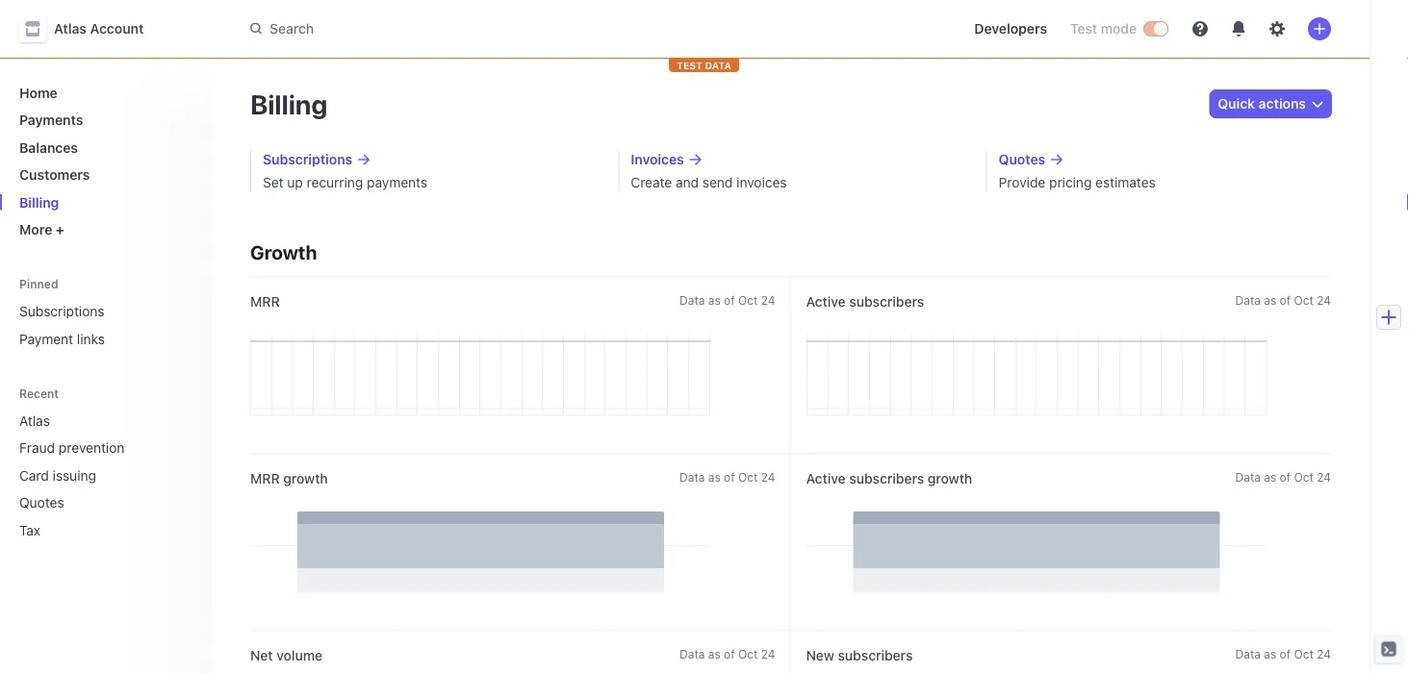 Task type: vqa. For each thing, say whether or not it's contained in the screenshot.
Edit pins Image
no



Task type: locate. For each thing, give the bounding box(es) containing it.
0 horizontal spatial quotes link
[[12, 488, 169, 519]]

new
[[806, 648, 834, 664]]

issuing
[[53, 468, 96, 484]]

subscriptions up payment links in the left of the page
[[19, 304, 104, 320]]

and
[[676, 175, 699, 191]]

oct for mrr
[[738, 294, 758, 307]]

quotes down card
[[19, 495, 64, 511]]

24 for active subscribers
[[1317, 294, 1331, 307]]

0 horizontal spatial atlas
[[19, 413, 50, 429]]

tax link
[[12, 515, 169, 546]]

subscriptions
[[263, 152, 352, 167], [19, 304, 104, 320]]

1 horizontal spatial quotes link
[[999, 150, 1331, 169]]

payment
[[19, 331, 73, 347]]

active subscribers growth
[[806, 471, 972, 487]]

of for net volume
[[724, 648, 735, 661]]

new subscribers
[[806, 648, 913, 664]]

Search search field
[[239, 11, 782, 46]]

atlas up fraud
[[19, 413, 50, 429]]

0 vertical spatial billing
[[250, 88, 328, 120]]

1 vertical spatial quotes
[[19, 495, 64, 511]]

actions
[[1259, 96, 1306, 112]]

1 growth from the left
[[283, 471, 328, 487]]

2 vertical spatial subscribers
[[838, 648, 913, 664]]

search
[[270, 20, 314, 36]]

create and send invoices
[[631, 175, 787, 191]]

24
[[761, 294, 775, 307], [1317, 294, 1331, 307], [761, 471, 775, 484], [1317, 471, 1331, 484], [761, 648, 775, 661], [1317, 648, 1331, 661]]

payment links link
[[12, 323, 196, 355]]

subscriptions link
[[263, 150, 595, 169], [12, 296, 196, 327]]

data as of oct 24 for new subscribers
[[1236, 648, 1331, 661]]

of for mrr
[[724, 294, 735, 307]]

0 vertical spatial atlas
[[54, 21, 87, 37]]

1 horizontal spatial subscriptions
[[263, 152, 352, 167]]

quotes up the provide
[[999, 152, 1046, 167]]

send
[[703, 175, 733, 191]]

1 horizontal spatial atlas
[[54, 21, 87, 37]]

set up recurring payments
[[263, 175, 427, 191]]

data
[[705, 60, 731, 71]]

fraud prevention
[[19, 440, 125, 456]]

0 vertical spatial active
[[806, 294, 846, 310]]

1 vertical spatial atlas
[[19, 413, 50, 429]]

data for mrr growth
[[680, 471, 705, 484]]

pinned element
[[12, 296, 196, 355]]

customers link
[[12, 159, 196, 191]]

quick
[[1218, 96, 1255, 112]]

1 vertical spatial subscribers
[[849, 471, 924, 487]]

billing down search
[[250, 88, 328, 120]]

quotes link up estimates
[[999, 150, 1331, 169]]

quotes link
[[999, 150, 1331, 169], [12, 488, 169, 519]]

volume
[[276, 648, 323, 664]]

payments link
[[12, 104, 196, 136]]

active subscribers
[[806, 294, 924, 310]]

subscriptions link up links
[[12, 296, 196, 327]]

as for mrr
[[708, 294, 721, 307]]

active
[[806, 294, 846, 310], [806, 471, 846, 487]]

mrr
[[250, 294, 280, 310], [250, 471, 280, 487]]

1 mrr from the top
[[250, 294, 280, 310]]

0 vertical spatial quotes
[[999, 152, 1046, 167]]

billing
[[250, 88, 328, 120], [19, 194, 59, 210]]

data as of oct 24 for active subscribers growth
[[1236, 471, 1331, 484]]

quotes
[[999, 152, 1046, 167], [19, 495, 64, 511]]

0 vertical spatial subscribers
[[849, 294, 924, 310]]

data for active subscribers
[[1236, 294, 1261, 307]]

core navigation links element
[[12, 77, 196, 245]]

of for active subscribers growth
[[1280, 471, 1291, 484]]

net
[[250, 648, 273, 664]]

recurring
[[307, 175, 363, 191]]

atlas left account
[[54, 21, 87, 37]]

atlas
[[54, 21, 87, 37], [19, 413, 50, 429]]

as for mrr growth
[[708, 471, 721, 484]]

1 horizontal spatial subscriptions link
[[263, 150, 595, 169]]

24 for active subscribers growth
[[1317, 471, 1331, 484]]

0 vertical spatial mrr
[[250, 294, 280, 310]]

balances
[[19, 140, 78, 155]]

more
[[19, 222, 52, 238]]

data for net volume
[[680, 648, 705, 661]]

data
[[680, 294, 705, 307], [1236, 294, 1261, 307], [680, 471, 705, 484], [1236, 471, 1261, 484], [680, 648, 705, 661], [1236, 648, 1261, 661]]

0 horizontal spatial billing
[[19, 194, 59, 210]]

developers link
[[967, 13, 1055, 44]]

billing link
[[12, 187, 196, 218]]

oct for new subscribers
[[1294, 648, 1314, 661]]

invoices
[[737, 175, 787, 191]]

0 horizontal spatial quotes
[[19, 495, 64, 511]]

0 horizontal spatial growth
[[283, 471, 328, 487]]

more +
[[19, 222, 64, 238]]

pinned
[[19, 277, 58, 291]]

provide
[[999, 175, 1046, 191]]

billing up more +
[[19, 194, 59, 210]]

atlas inside recent element
[[19, 413, 50, 429]]

of
[[724, 294, 735, 307], [1280, 294, 1291, 307], [724, 471, 735, 484], [1280, 471, 1291, 484], [724, 648, 735, 661], [1280, 648, 1291, 661]]

provide pricing estimates
[[999, 175, 1156, 191]]

atlas inside button
[[54, 21, 87, 37]]

Search text field
[[239, 11, 782, 46]]

1 vertical spatial subscriptions
[[19, 304, 104, 320]]

oct
[[738, 294, 758, 307], [1294, 294, 1314, 307], [738, 471, 758, 484], [1294, 471, 1314, 484], [738, 648, 758, 661], [1294, 648, 1314, 661]]

2 active from the top
[[806, 471, 846, 487]]

balances link
[[12, 132, 196, 163]]

atlas for atlas
[[19, 413, 50, 429]]

subscriptions link up payments
[[263, 150, 595, 169]]

recent
[[19, 387, 59, 400]]

fraud
[[19, 440, 55, 456]]

data as of oct 24 for mrr growth
[[680, 471, 775, 484]]

payment links
[[19, 331, 105, 347]]

1 vertical spatial active
[[806, 471, 846, 487]]

0 vertical spatial subscriptions
[[263, 152, 352, 167]]

data as of oct 24
[[680, 294, 775, 307], [1236, 294, 1331, 307], [680, 471, 775, 484], [1236, 471, 1331, 484], [680, 648, 775, 661], [1236, 648, 1331, 661]]

subscribers
[[849, 294, 924, 310], [849, 471, 924, 487], [838, 648, 913, 664]]

2 growth from the left
[[928, 471, 972, 487]]

quotes link down issuing
[[12, 488, 169, 519]]

fraud prevention link
[[12, 433, 169, 464]]

subscriptions up up
[[263, 152, 352, 167]]

card issuing link
[[12, 460, 169, 491]]

0 horizontal spatial subscriptions link
[[12, 296, 196, 327]]

payments
[[19, 112, 83, 128]]

0 horizontal spatial subscriptions
[[19, 304, 104, 320]]

1 vertical spatial subscriptions link
[[12, 296, 196, 327]]

1 vertical spatial billing
[[19, 194, 59, 210]]

1 horizontal spatial growth
[[928, 471, 972, 487]]

1 vertical spatial mrr
[[250, 471, 280, 487]]

2 mrr from the top
[[250, 471, 280, 487]]

links
[[77, 331, 105, 347]]

1 active from the top
[[806, 294, 846, 310]]

1 horizontal spatial quotes
[[999, 152, 1046, 167]]

as
[[708, 294, 721, 307], [1264, 294, 1277, 307], [708, 471, 721, 484], [1264, 471, 1277, 484], [708, 648, 721, 661], [1264, 648, 1277, 661]]

subscriptions inside pinned element
[[19, 304, 104, 320]]

growth
[[283, 471, 328, 487], [928, 471, 972, 487]]

1 horizontal spatial billing
[[250, 88, 328, 120]]



Task type: describe. For each thing, give the bounding box(es) containing it.
+
[[56, 222, 64, 238]]

growth
[[250, 241, 317, 263]]

24 for new subscribers
[[1317, 648, 1331, 661]]

data for new subscribers
[[1236, 648, 1261, 661]]

subscribers for active subscribers
[[849, 294, 924, 310]]

pinned navigation links element
[[12, 276, 196, 355]]

test
[[677, 60, 702, 71]]

atlas for atlas account
[[54, 21, 87, 37]]

net volume
[[250, 648, 323, 664]]

prevention
[[59, 440, 125, 456]]

subscribers for new subscribers
[[838, 648, 913, 664]]

set
[[263, 175, 284, 191]]

quotes inside recent element
[[19, 495, 64, 511]]

quick actions button
[[1210, 90, 1331, 117]]

of for new subscribers
[[1280, 648, 1291, 661]]

test mode
[[1070, 21, 1137, 37]]

invoices link
[[631, 150, 963, 169]]

settings image
[[1270, 21, 1285, 37]]

as for active subscribers
[[1264, 294, 1277, 307]]

estimates
[[1096, 175, 1156, 191]]

home link
[[12, 77, 196, 108]]

data for active subscribers growth
[[1236, 471, 1261, 484]]

data as of oct 24 for net volume
[[680, 648, 775, 661]]

mrr for mrr growth
[[250, 471, 280, 487]]

create
[[631, 175, 672, 191]]

24 for mrr
[[761, 294, 775, 307]]

as for active subscribers growth
[[1264, 471, 1277, 484]]

tax
[[19, 523, 40, 539]]

as for new subscribers
[[1264, 648, 1277, 661]]

payments
[[367, 175, 427, 191]]

24 for mrr growth
[[761, 471, 775, 484]]

notifications image
[[1231, 21, 1247, 37]]

data for mrr
[[680, 294, 705, 307]]

atlas account button
[[19, 15, 163, 42]]

0 vertical spatial quotes link
[[999, 150, 1331, 169]]

home
[[19, 85, 57, 101]]

mrr for mrr
[[250, 294, 280, 310]]

test data
[[677, 60, 731, 71]]

oct for active subscribers
[[1294, 294, 1314, 307]]

help image
[[1193, 21, 1208, 37]]

subscribers for active subscribers growth
[[849, 471, 924, 487]]

active for active subscribers growth
[[806, 471, 846, 487]]

card
[[19, 468, 49, 484]]

24 for net volume
[[761, 648, 775, 661]]

oct for mrr growth
[[738, 471, 758, 484]]

quick actions
[[1218, 96, 1306, 112]]

atlas account
[[54, 21, 144, 37]]

recent element
[[0, 405, 212, 546]]

of for active subscribers
[[1280, 294, 1291, 307]]

customers
[[19, 167, 90, 183]]

atlas link
[[12, 405, 169, 437]]

mode
[[1101, 21, 1137, 37]]

mrr growth
[[250, 471, 328, 487]]

billing inside core navigation links element
[[19, 194, 59, 210]]

0 vertical spatial subscriptions link
[[263, 150, 595, 169]]

pricing
[[1049, 175, 1092, 191]]

up
[[287, 175, 303, 191]]

invoices
[[631, 152, 684, 167]]

oct for net volume
[[738, 648, 758, 661]]

oct for active subscribers growth
[[1294, 471, 1314, 484]]

developers
[[974, 21, 1047, 37]]

card issuing
[[19, 468, 96, 484]]

1 vertical spatial quotes link
[[12, 488, 169, 519]]

recent navigation links element
[[0, 386, 212, 546]]

as for net volume
[[708, 648, 721, 661]]

test
[[1070, 21, 1097, 37]]

account
[[90, 21, 144, 37]]

data as of oct 24 for active subscribers
[[1236, 294, 1331, 307]]

of for mrr growth
[[724, 471, 735, 484]]

data as of oct 24 for mrr
[[680, 294, 775, 307]]

active for active subscribers
[[806, 294, 846, 310]]



